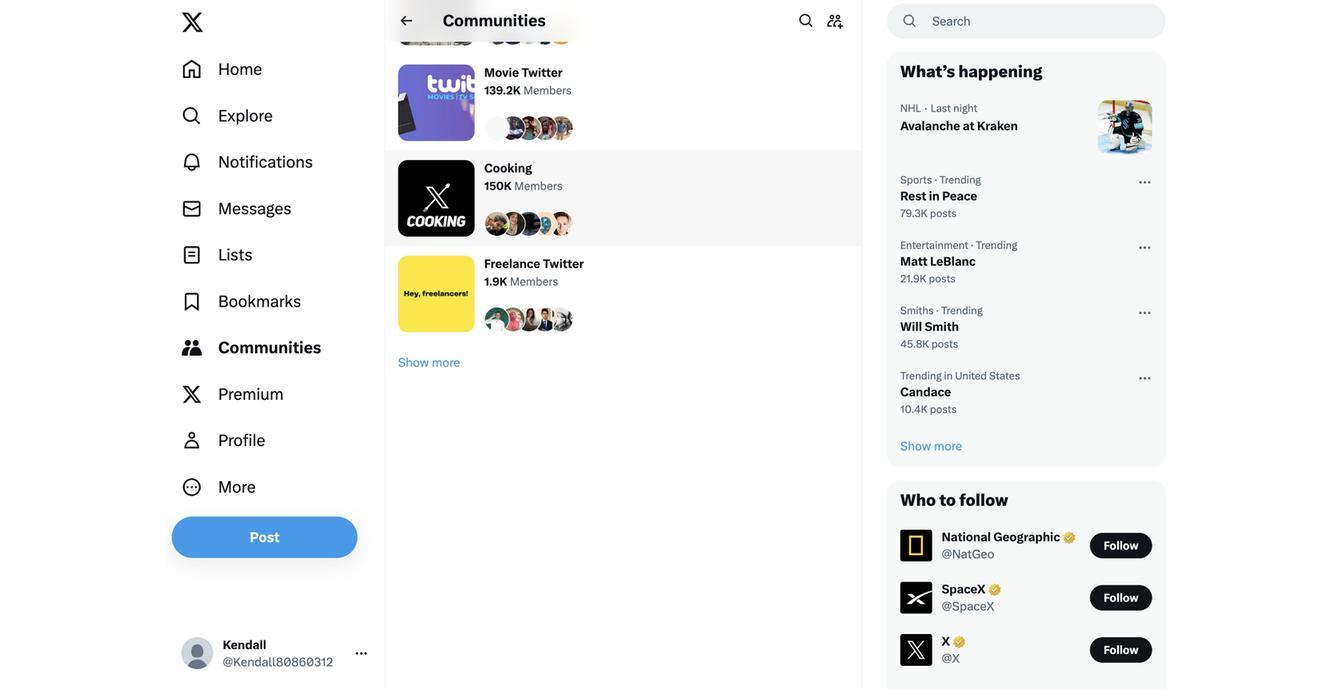 Task type: vqa. For each thing, say whether or not it's contained in the screenshot.


Task type: locate. For each thing, give the bounding box(es) containing it.
· inside the nhl · last night avalanche at kraken
[[925, 101, 928, 115]]

posts
[[930, 207, 957, 220], [929, 273, 956, 285], [932, 338, 959, 350], [930, 403, 957, 416]]

1 vertical spatial follow
[[1104, 591, 1139, 605]]

show
[[398, 356, 429, 370], [901, 439, 932, 454]]

1 horizontal spatial show more
[[901, 439, 963, 454]]

national geographic link
[[942, 529, 1077, 546]]

1 vertical spatial show more
[[901, 439, 963, 454]]

posts inside smiths · trending will smith 45.8k posts
[[932, 338, 959, 350]]

rest
[[901, 189, 927, 203]]

members inside freelance twitter 1.9k members
[[510, 275, 558, 289]]

0 horizontal spatial show more link
[[386, 342, 862, 384]]

freelance
[[484, 257, 540, 271]]

members inside movie twitter 139.2k members
[[524, 84, 572, 97]]

communities
[[443, 11, 546, 30], [218, 339, 321, 358]]

post link
[[172, 517, 358, 559]]

0 vertical spatial twitter
[[522, 65, 563, 80]]

create a new community image
[[827, 13, 843, 29]]

150k
[[484, 179, 512, 193]]

trending inside smiths · trending will smith 45.8k posts
[[942, 304, 983, 317]]

create a new community image
[[828, 15, 843, 29]]

follow
[[960, 491, 1009, 510]]

search communities image
[[800, 14, 813, 27]]

0 vertical spatial verified account image
[[1062, 530, 1077, 545]]

verified account image right spacex
[[987, 583, 1002, 598]]

1 vertical spatial show more link
[[888, 426, 1165, 467]]

0 horizontal spatial communities
[[218, 339, 321, 358]]

who to follow
[[901, 491, 1009, 510]]

in inside sports · trending rest in peace 79.3k posts
[[929, 189, 940, 203]]

what's happening
[[901, 62, 1043, 81]]

2 follow from the top
[[1104, 591, 1139, 605]]

21.9k
[[901, 273, 927, 285]]

1 horizontal spatial show
[[901, 439, 932, 454]]

· inside entertainment · trending matt leblanc 21.9k posts
[[971, 239, 974, 251]]

show more for the topmost show more "link"
[[398, 356, 460, 370]]

1 vertical spatial communities
[[218, 339, 321, 358]]

spacex
[[942, 582, 986, 597]]

2 follow button from the top
[[1091, 585, 1153, 611]]

united
[[955, 370, 987, 382]]

posts down peace
[[930, 207, 957, 220]]

3 follow from the top
[[1104, 644, 1139, 657]]

twitter right freelance on the top left of page
[[543, 257, 584, 271]]

1 horizontal spatial show more link
[[888, 426, 1165, 467]]

posts inside entertainment · trending matt leblanc 21.9k posts
[[929, 273, 956, 285]]

· up leblanc
[[971, 239, 974, 251]]

explore link
[[172, 93, 378, 139]]

1 vertical spatial verified account image
[[987, 583, 1002, 598]]

show more link
[[386, 342, 862, 384], [888, 426, 1165, 467]]

1 horizontal spatial more
[[934, 439, 963, 454]]

follow for national geographic
[[1104, 539, 1139, 553]]

in left the 'united'
[[944, 370, 953, 382]]

2 vertical spatial follow
[[1104, 644, 1139, 657]]

kendall
[[223, 638, 266, 653]]

twitter inside movie twitter 139.2k members
[[522, 65, 563, 80]]

posts inside trending in united states candace 10.4k posts
[[930, 403, 957, 416]]

last
[[931, 102, 951, 114]]

members
[[524, 84, 572, 97], [515, 179, 563, 193], [510, 275, 558, 289]]

· inside smiths · trending will smith 45.8k posts
[[936, 304, 939, 317]]

twitter right movie
[[522, 65, 563, 80]]

twitter
[[522, 65, 563, 80], [543, 257, 584, 271]]

movie twitter 139.2k members
[[484, 65, 572, 97]]

verified account image inside "spacex" link
[[987, 583, 1002, 598]]

@kendall80860312
[[223, 655, 333, 670]]

post
[[250, 530, 280, 546]]

premium
[[218, 385, 284, 404]]

communities up premium link
[[218, 339, 321, 358]]

1 vertical spatial in
[[944, 370, 953, 382]]

· right sports at the right of the page
[[935, 174, 938, 186]]

show more
[[398, 356, 460, 370], [901, 439, 963, 454]]

night
[[954, 102, 978, 114]]

premium link
[[172, 371, 378, 418]]

0 vertical spatial show more link
[[386, 342, 862, 384]]

in inside trending in united states candace 10.4k posts
[[944, 370, 953, 382]]

trending down peace
[[976, 239, 1018, 251]]

0 horizontal spatial in
[[929, 189, 940, 203]]

trending up candace
[[901, 370, 942, 382]]

0 horizontal spatial show
[[398, 356, 429, 370]]

verified account image
[[1062, 530, 1077, 545], [987, 583, 1002, 598]]

0 vertical spatial members
[[524, 84, 572, 97]]

twitter inside freelance twitter 1.9k members
[[543, 257, 584, 271]]

freelance twitter 1.9k members
[[484, 257, 584, 289]]

1 vertical spatial members
[[515, 179, 563, 193]]

geographic
[[994, 530, 1060, 544]]

communities up movie
[[443, 11, 546, 30]]

2 vertical spatial members
[[510, 275, 558, 289]]

members down freelance on the top left of page
[[510, 275, 558, 289]]

members inside cooking 150k members
[[515, 179, 563, 193]]

1 horizontal spatial verified account image
[[1062, 530, 1077, 545]]

in right rest
[[929, 189, 940, 203]]

smiths · trending will smith 45.8k posts
[[901, 304, 983, 350]]

1 follow button from the top
[[1091, 533, 1153, 559]]

kraken
[[977, 119, 1018, 133]]

1 vertical spatial follow button
[[1091, 585, 1153, 611]]

trending up smith
[[942, 304, 983, 317]]

happening
[[959, 62, 1043, 81]]

1 vertical spatial show
[[901, 439, 932, 454]]

twitter for movie twitter
[[522, 65, 563, 80]]

1 vertical spatial twitter
[[543, 257, 584, 271]]

posts down smith
[[932, 338, 959, 350]]

verified account image right geographic at the right bottom of the page
[[1062, 530, 1077, 545]]

Search search field
[[887, 4, 1166, 39]]

3 follow button from the top
[[1091, 638, 1153, 663]]

1 horizontal spatial communities
[[443, 11, 546, 30]]

0 vertical spatial in
[[929, 189, 940, 203]]

trending
[[940, 174, 981, 186], [976, 239, 1018, 251], [942, 304, 983, 317], [901, 370, 942, 382]]

· up smith
[[936, 304, 939, 317]]

show more for show more "link" to the right
[[901, 439, 963, 454]]

1 horizontal spatial in
[[944, 370, 953, 382]]

0 vertical spatial follow button
[[1091, 533, 1153, 559]]

· inside sports · trending rest in peace 79.3k posts
[[935, 174, 938, 186]]

0 horizontal spatial show more
[[398, 356, 460, 370]]

trending inside entertainment · trending matt leblanc 21.9k posts
[[976, 239, 1018, 251]]

trending for matt leblanc
[[976, 239, 1018, 251]]

members right 139.2k
[[524, 84, 572, 97]]

2 vertical spatial follow button
[[1091, 638, 1153, 663]]

follow button for national geographic
[[1091, 533, 1153, 559]]

0 horizontal spatial verified account image
[[987, 583, 1002, 598]]

trending inside sports · trending rest in peace 79.3k posts
[[940, 174, 981, 186]]

@spacex
[[942, 600, 995, 614]]

profile
[[218, 431, 265, 451]]

verified account image inside national geographic link
[[1062, 530, 1077, 545]]

more
[[218, 478, 256, 497]]

sports · trending rest in peace 79.3k posts
[[901, 174, 981, 220]]

posts down leblanc
[[929, 273, 956, 285]]

posts down candace
[[930, 403, 957, 416]]

· for smith
[[936, 304, 939, 317]]

more
[[432, 356, 460, 370], [934, 439, 963, 454]]

·
[[925, 101, 928, 115], [935, 174, 938, 186], [971, 239, 974, 251], [936, 304, 939, 317]]

x
[[942, 635, 950, 649]]

members for freelance
[[510, 275, 558, 289]]

· left last
[[925, 101, 928, 115]]

follow
[[1104, 539, 1139, 553], [1104, 591, 1139, 605], [1104, 644, 1139, 657]]

follow button
[[1091, 533, 1153, 559], [1091, 585, 1153, 611], [1091, 638, 1153, 663]]

1 follow from the top
[[1104, 539, 1139, 553]]

matt
[[901, 254, 928, 269]]

follow button for x
[[1091, 638, 1153, 663]]

profile link
[[172, 418, 378, 464]]

0 horizontal spatial more
[[432, 356, 460, 370]]

primary navigation
[[172, 46, 378, 511]]

who to follow section
[[888, 481, 1165, 690]]

0 vertical spatial follow
[[1104, 539, 1139, 553]]

0 vertical spatial show more
[[398, 356, 460, 370]]

in
[[929, 189, 940, 203], [944, 370, 953, 382]]

cooking 150k members
[[484, 161, 563, 193]]

candace
[[901, 385, 951, 399]]

movie
[[484, 65, 519, 80]]

79.3k
[[901, 207, 928, 220]]

trending up peace
[[940, 174, 981, 186]]

members down the cooking
[[515, 179, 563, 193]]

0 vertical spatial show
[[398, 356, 429, 370]]



Task type: describe. For each thing, give the bounding box(es) containing it.
· for leblanc
[[971, 239, 974, 251]]

communities inside the primary navigation
[[218, 339, 321, 358]]

nhl
[[901, 102, 921, 114]]

avalanche
[[901, 119, 961, 133]]

home
[[218, 60, 262, 79]]

twitter for freelance twitter
[[543, 257, 584, 271]]

posts for leblanc
[[929, 273, 956, 285]]

bookmarks
[[218, 292, 301, 311]]

· for avalanche
[[925, 101, 928, 115]]

smith
[[925, 320, 959, 334]]

1.9k
[[484, 275, 507, 289]]

follow button for spacex
[[1091, 585, 1153, 611]]

verified account image
[[952, 635, 967, 650]]

0 vertical spatial more
[[432, 356, 460, 370]]

entertainment · trending matt leblanc 21.9k posts
[[901, 239, 1018, 285]]

who
[[901, 491, 936, 510]]

communities link
[[172, 325, 378, 371]]

· for in
[[935, 174, 938, 186]]

45.8k
[[901, 338, 930, 350]]

entertainment
[[901, 239, 969, 251]]

posts inside sports · trending rest in peace 79.3k posts
[[930, 207, 957, 220]]

smiths
[[901, 304, 934, 317]]

verified account image for spacex
[[987, 583, 1002, 598]]

national geographic
[[942, 530, 1060, 544]]

@natgeo link
[[942, 546, 995, 562]]

trending inside trending in united states candace 10.4k posts
[[901, 370, 942, 382]]

trending for will smith
[[942, 304, 983, 317]]

will
[[901, 320, 922, 334]]

search communities image
[[799, 13, 814, 29]]

notifications link
[[172, 139, 378, 186]]

national
[[942, 530, 991, 544]]

@spacex link
[[942, 599, 995, 615]]

spacex link
[[942, 582, 1002, 599]]

x link
[[942, 634, 967, 651]]

lists
[[218, 246, 253, 265]]

bookmarks link
[[172, 278, 378, 325]]

leblanc
[[930, 254, 976, 269]]

139.2k
[[484, 84, 521, 97]]

states
[[990, 370, 1020, 382]]

messages
[[218, 199, 292, 218]]

verified account image for national geographic
[[1062, 530, 1077, 545]]

notifications
[[218, 153, 313, 172]]

messages link
[[172, 186, 378, 232]]

sports
[[901, 174, 932, 186]]

@x
[[942, 652, 960, 666]]

more button
[[172, 464, 378, 511]]

to
[[940, 491, 956, 510]]

1 vertical spatial more
[[934, 439, 963, 454]]

0 vertical spatial communities
[[443, 11, 546, 30]]

@natgeo
[[942, 547, 995, 562]]

posts for smith
[[932, 338, 959, 350]]

Search query text field
[[923, 4, 1165, 38]]

home link
[[172, 46, 378, 93]]

follow for x
[[1104, 644, 1139, 657]]

members for movie
[[524, 84, 572, 97]]

kendall @kendall80860312
[[223, 638, 333, 670]]

@x link
[[942, 651, 960, 667]]

cooking
[[484, 161, 532, 175]]

10.4k
[[901, 403, 928, 416]]

nhl · last night avalanche at kraken
[[901, 101, 1018, 133]]

what's
[[901, 62, 955, 81]]

posts for candace
[[930, 403, 957, 416]]

follow for spacex
[[1104, 591, 1139, 605]]

peace
[[943, 189, 978, 203]]

lists link
[[172, 232, 378, 278]]

trending for rest in peace
[[940, 174, 981, 186]]

explore
[[218, 106, 273, 125]]

at
[[963, 119, 975, 133]]

trending in united states candace 10.4k posts
[[901, 370, 1020, 416]]



